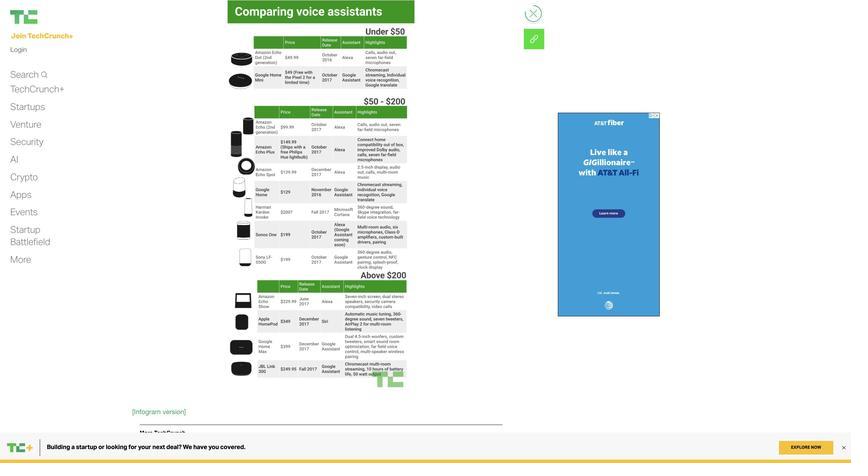 Task type: vqa. For each thing, say whether or not it's contained in the screenshot.
"big"
no



Task type: describe. For each thing, give the bounding box(es) containing it.
+
[[69, 32, 73, 41]]

venture link
[[10, 118, 41, 130]]

search
[[10, 68, 39, 80]]

security
[[10, 136, 43, 148]]

ai
[[10, 153, 18, 165]]

techcrunch image
[[10, 10, 37, 24]]

events link
[[10, 206, 38, 218]]

who is mira murati, openai's new interim ceo? image
[[326, 456, 505, 464]]

startup
[[10, 224, 40, 236]]

version]
[[163, 408, 186, 416]]

security link
[[10, 136, 43, 148]]

share on x image
[[524, 29, 545, 49]]

share over email image
[[524, 29, 545, 49]]

share on reddit image
[[524, 29, 545, 49]]

techcrunch link
[[10, 10, 78, 24]]

crypto link
[[10, 171, 38, 183]]

close screen image
[[530, 10, 537, 17]]

copy share link link
[[524, 29, 545, 49]]

copy share link image
[[524, 29, 545, 49]]

close screen button
[[525, 5, 542, 22]]

crypto
[[10, 171, 38, 183]]

apps
[[10, 188, 32, 200]]

[infogram
[[132, 408, 161, 416]]

mail link
[[524, 29, 545, 49]]

techcrunch for join
[[28, 31, 69, 40]]



Task type: locate. For each thing, give the bounding box(es) containing it.
1 horizontal spatial more
[[140, 431, 153, 437]]

login link
[[10, 44, 27, 56]]

more for more
[[10, 253, 31, 265]]

techcrunch+
[[10, 83, 65, 95]]

share on linkedin image
[[524, 29, 545, 49]]

linkedin link
[[524, 29, 545, 49]]

search image
[[40, 71, 48, 78]]

1 vertical spatial more
[[140, 431, 153, 437]]

more techcrunch
[[140, 431, 186, 437]]

1 vertical spatial techcrunch
[[154, 431, 186, 437]]

[infogram version] link
[[132, 408, 186, 416]]

startup battlefield link
[[10, 224, 50, 248]]

join techcrunch +
[[11, 31, 73, 41]]

join
[[11, 31, 26, 40]]

more for more techcrunch
[[140, 431, 153, 437]]

techcrunch+ link
[[10, 83, 65, 95]]

startups
[[10, 101, 45, 112]]

venture
[[10, 118, 41, 130]]

0 horizontal spatial more
[[10, 253, 31, 265]]

techcrunch down techcrunch link at the left
[[28, 31, 69, 40]]

0 horizontal spatial techcrunch
[[28, 31, 69, 40]]

more down 'battlefield'
[[10, 253, 31, 265]]

1 horizontal spatial techcrunch
[[154, 431, 186, 437]]

techcrunch down the version]
[[154, 431, 186, 437]]

startups link
[[10, 101, 45, 113]]

battlefield
[[10, 236, 50, 248]]

events
[[10, 206, 38, 218]]

more
[[10, 253, 31, 265], [140, 431, 153, 437]]

techcrunch for more
[[154, 431, 186, 437]]

advertisement region
[[558, 113, 660, 317]]

facebook link
[[524, 29, 545, 49]]

startup battlefield
[[10, 224, 50, 248]]

x link
[[524, 29, 545, 49]]

techcrunch inside the join techcrunch +
[[28, 31, 69, 40]]

techcrunch
[[28, 31, 69, 40], [154, 431, 186, 437]]

login
[[10, 45, 27, 54]]

reddit link
[[524, 29, 545, 49]]

share on facebook image
[[524, 29, 545, 49]]

google gives out offensive notebooks to black summit attendees image
[[137, 456, 316, 464]]

more link
[[10, 253, 31, 266]]

0 vertical spatial techcrunch
[[28, 31, 69, 40]]

more down [infogram
[[140, 431, 153, 437]]

0 vertical spatial more
[[10, 253, 31, 265]]

ai link
[[10, 153, 18, 166]]

[infogram version]
[[132, 408, 186, 416]]

apps link
[[10, 188, 32, 201]]



